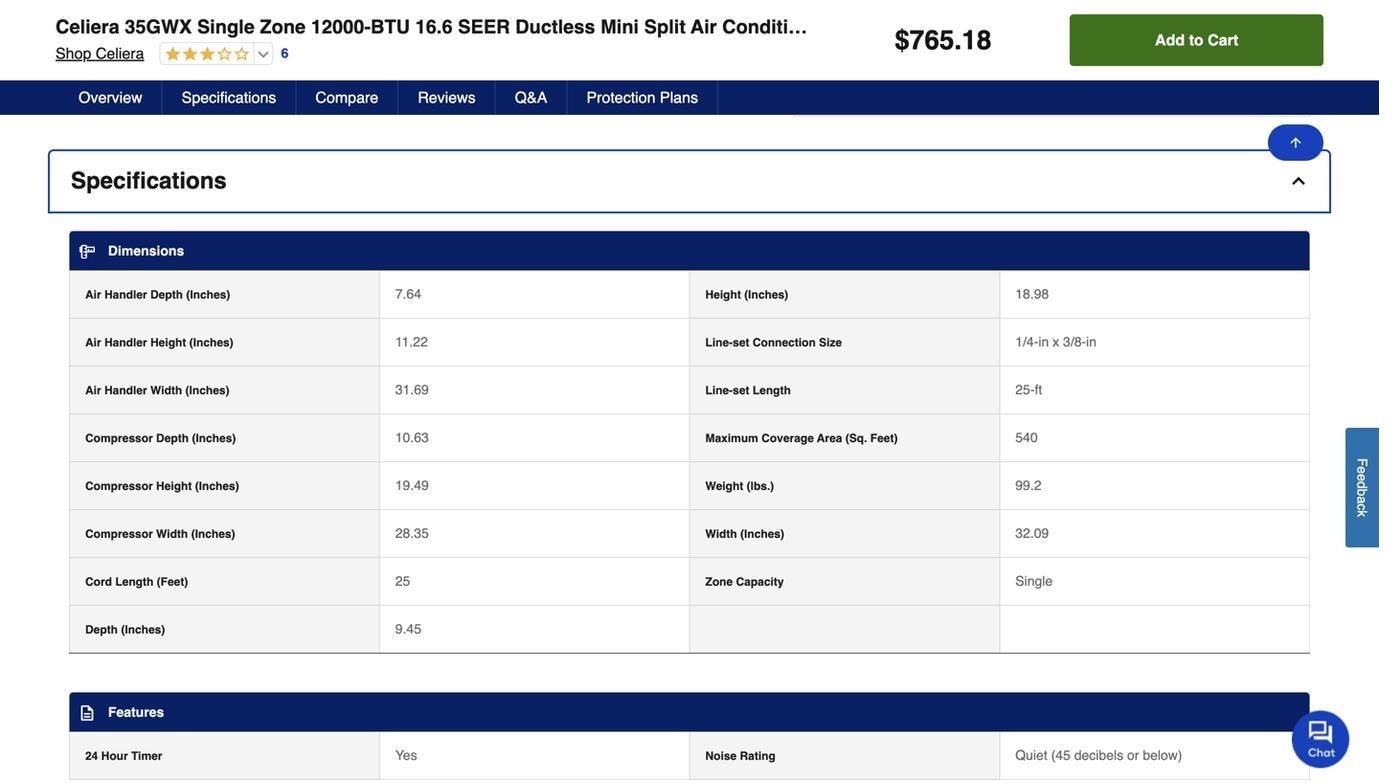 Task type: vqa. For each thing, say whether or not it's contained in the screenshot.
THE 'PATIO'
no



Task type: describe. For each thing, give the bounding box(es) containing it.
compare button
[[296, 80, 399, 115]]

(inches) down (lbs.)
[[741, 528, 785, 541]]

line-set length
[[706, 384, 791, 398]]

1 vertical spatial specifications
[[71, 168, 227, 194]]

air handler width (inches)
[[85, 384, 230, 398]]

overview
[[79, 89, 142, 106]]

35gwx
[[125, 16, 192, 38]]

hour
[[101, 750, 128, 764]]

width down weight
[[706, 528, 738, 541]]

c
[[1355, 504, 1371, 511]]

1 vertical spatial single
[[1016, 574, 1053, 589]]

set for 25-
[[733, 384, 750, 398]]

a
[[1355, 497, 1371, 504]]

width up "compressor depth (inches)"
[[150, 384, 182, 398]]

automatic
[[86, 14, 146, 30]]

air for 31.69
[[85, 384, 101, 398]]

overview button
[[59, 80, 163, 115]]

weight
[[706, 480, 744, 493]]

540
[[1016, 430, 1038, 445]]

0 vertical spatial depth
[[150, 288, 183, 302]]

24
[[85, 750, 98, 764]]

add to cart button
[[1070, 14, 1324, 66]]

to
[[1190, 31, 1204, 49]]

maximum coverage area (sq. feet)
[[706, 432, 898, 445]]

celiera 35gwx single zone 12000-btu 16.6 seer ductless mini split air conditioner and heater with 25-ft installation kit
[[56, 16, 1161, 38]]

line- for 11.22
[[706, 336, 733, 350]]

0 vertical spatial height
[[706, 288, 741, 302]]

cord length (feet)
[[85, 576, 188, 589]]

below)
[[1143, 748, 1183, 764]]

split
[[645, 16, 686, 38]]

compressor for 10.63
[[85, 432, 153, 445]]

protection
[[587, 89, 656, 106]]

decibels
[[1075, 748, 1124, 764]]

x
[[1053, 334, 1060, 350]]

use and care manual pdf
[[1087, 46, 1223, 83]]

use
[[1087, 46, 1112, 61]]

reviews
[[418, 89, 476, 106]]

0 horizontal spatial length
[[115, 576, 154, 589]]

use and care manual link
[[1087, 44, 1223, 63]]

3.2 stars image
[[160, 46, 250, 64]]

mini
[[601, 16, 639, 38]]

19.49
[[395, 478, 429, 493]]

1 vertical spatial celiera
[[96, 45, 144, 62]]

particle
[[543, 14, 587, 30]]

dimensions
[[108, 243, 184, 259]]

1 horizontal spatial length
[[753, 384, 791, 398]]

1 horizontal spatial ft
[[1035, 382, 1043, 398]]

1 vertical spatial depth
[[156, 432, 189, 445]]

1 horizontal spatial installation
[[1029, 16, 1130, 38]]

air handler depth (inches)
[[85, 288, 230, 302]]

care
[[1143, 46, 1173, 61]]

chevron up image
[[1290, 171, 1309, 191]]

arrow up image
[[1289, 135, 1304, 150]]

pump,
[[294, 14, 332, 30]]

25-ft
[[1016, 382, 1043, 398]]

manual inside use and care manual pdf
[[1176, 46, 1223, 61]]

9.45
[[395, 622, 422, 637]]

handler for 7.64
[[104, 288, 147, 302]]

width up (feet)
[[156, 528, 188, 541]]

seer
[[458, 16, 510, 38]]

dual
[[454, 14, 479, 30]]

3/8-
[[1064, 334, 1087, 350]]

air handler height (inches)
[[85, 336, 233, 350]]

depth (inches)
[[85, 624, 165, 637]]

18
[[962, 25, 992, 56]]

10.63
[[395, 430, 429, 445]]

size
[[819, 336, 842, 350]]

kit
[[1136, 16, 1161, 38]]

1 horizontal spatial zone
[[706, 576, 733, 589]]

28.35
[[395, 526, 429, 541]]

7.64
[[395, 286, 422, 302]]

chat invite button image
[[1293, 710, 1351, 769]]

feet)
[[871, 432, 898, 445]]

air right split
[[691, 16, 717, 38]]

ductless
[[516, 16, 596, 38]]

capacity
[[736, 576, 784, 589]]

cart
[[1208, 31, 1239, 49]]

protection plans button
[[568, 80, 719, 115]]

installation manual link
[[871, 44, 992, 63]]

and inside automatic defrost function for heat pump, indoor unit features dual washable particle filters, advanced microprocessor controller for smart operation and advanced temperature monitoring
[[261, 33, 284, 48]]

1 vertical spatial 25-
[[1016, 382, 1035, 398]]

height (inches)
[[706, 288, 789, 302]]

monitoring
[[426, 33, 488, 48]]

automatic defrost function for heat pump, indoor unit features dual washable particle filters, advanced microprocessor controller for smart operation and advanced temperature monitoring
[[86, 14, 783, 48]]

(inches) down "compressor depth (inches)"
[[195, 480, 239, 493]]

(feet)
[[157, 576, 188, 589]]

$
[[895, 25, 910, 56]]

handler for 31.69
[[104, 384, 147, 398]]

yes
[[395, 748, 417, 764]]

smart
[[165, 33, 198, 48]]

heater
[[875, 16, 934, 38]]

q&a
[[515, 89, 548, 106]]

2 vertical spatial height
[[156, 480, 192, 493]]

features
[[108, 705, 164, 720]]

31.69
[[395, 382, 429, 398]]

pdf inside use and care manual pdf
[[1087, 68, 1114, 83]]

add
[[1156, 31, 1185, 49]]

installation inside installation manual pdf
[[871, 46, 942, 61]]

765
[[910, 25, 955, 56]]

1 vertical spatial specifications button
[[50, 151, 1330, 212]]

shop celiera
[[56, 45, 144, 62]]

manual inside installation manual pdf
[[945, 46, 992, 61]]

add to cart
[[1156, 31, 1239, 49]]



Task type: locate. For each thing, give the bounding box(es) containing it.
compressor for 19.49
[[85, 480, 153, 493]]

25
[[395, 574, 410, 589]]

zone left capacity
[[706, 576, 733, 589]]

air
[[691, 16, 717, 38], [85, 288, 101, 302], [85, 336, 101, 350], [85, 384, 101, 398]]

1 vertical spatial for
[[145, 33, 161, 48]]

and inside use and care manual pdf
[[1115, 46, 1139, 61]]

18.98
[[1016, 286, 1049, 302]]

1 horizontal spatial manual
[[1176, 46, 1223, 61]]

1 vertical spatial advanced
[[288, 33, 346, 48]]

0 horizontal spatial manual
[[945, 46, 992, 61]]

24 hour timer
[[85, 750, 162, 764]]

e up the d at the bottom right
[[1355, 467, 1371, 474]]

(sq.
[[846, 432, 868, 445]]

pdf down "use" on the top of page
[[1087, 68, 1114, 83]]

1 handler from the top
[[104, 288, 147, 302]]

operation
[[202, 33, 258, 48]]

0 horizontal spatial pdf
[[871, 68, 898, 83]]

maximum
[[706, 432, 759, 445]]

timer
[[131, 750, 162, 764]]

and left $
[[835, 16, 870, 38]]

3 handler from the top
[[104, 384, 147, 398]]

unit
[[376, 14, 398, 30]]

0 vertical spatial advanced
[[630, 14, 688, 30]]

2 vertical spatial handler
[[104, 384, 147, 398]]

line- up 'maximum'
[[706, 384, 733, 398]]

depth up 'air handler height (inches)'
[[150, 288, 183, 302]]

or
[[1128, 748, 1140, 764]]

document image
[[1052, 44, 1068, 59]]

2 line- from the top
[[706, 384, 733, 398]]

set up 'maximum'
[[733, 384, 750, 398]]

2 in from the left
[[1087, 334, 1097, 350]]

1 vertical spatial set
[[733, 384, 750, 398]]

width
[[150, 384, 182, 398], [156, 528, 188, 541], [706, 528, 738, 541]]

1 horizontal spatial single
[[1016, 574, 1053, 589]]

0 vertical spatial specifications button
[[163, 80, 296, 115]]

12000-
[[311, 16, 371, 38]]

coverage
[[762, 432, 814, 445]]

and
[[835, 16, 870, 38], [261, 33, 284, 48], [1115, 46, 1139, 61]]

2 horizontal spatial and
[[1115, 46, 1139, 61]]

and down heat
[[261, 33, 284, 48]]

1 manual from the left
[[945, 46, 992, 61]]

noise rating
[[706, 750, 776, 764]]

2 e from the top
[[1355, 474, 1371, 482]]

ft right 18
[[1011, 16, 1024, 38]]

f e e d b a c k
[[1355, 458, 1371, 517]]

air for 7.64
[[85, 288, 101, 302]]

compressor up the cord length (feet)
[[85, 528, 153, 541]]

f e e d b a c k button
[[1346, 428, 1380, 548]]

1 e from the top
[[1355, 467, 1371, 474]]

0 vertical spatial length
[[753, 384, 791, 398]]

microprocessor
[[692, 14, 783, 30]]

installation
[[1029, 16, 1130, 38], [871, 46, 942, 61]]

1 horizontal spatial 25-
[[1016, 382, 1035, 398]]

1 horizontal spatial for
[[245, 14, 261, 30]]

line-
[[706, 336, 733, 350], [706, 384, 733, 398]]

1 vertical spatial height
[[150, 336, 186, 350]]

handler up air handler width (inches)
[[104, 336, 147, 350]]

(inches) down the cord length (feet)
[[121, 624, 165, 637]]

plans
[[660, 89, 698, 106]]

specifications button
[[163, 80, 296, 115], [50, 151, 1330, 212]]

function
[[194, 14, 241, 30]]

height up line-set connection size
[[706, 288, 741, 302]]

1 vertical spatial installation
[[871, 46, 942, 61]]

installation manual pdf
[[871, 46, 992, 83]]

0 horizontal spatial single
[[197, 16, 255, 38]]

1 vertical spatial compressor
[[85, 480, 153, 493]]

washable
[[483, 14, 540, 30]]

line- down height (inches)
[[706, 336, 733, 350]]

in right x
[[1087, 334, 1097, 350]]

0 vertical spatial installation
[[1029, 16, 1130, 38]]

0 vertical spatial 25-
[[983, 16, 1011, 38]]

zone up 6
[[260, 16, 306, 38]]

handler for 11.22
[[104, 336, 147, 350]]

0 horizontal spatial zone
[[260, 16, 306, 38]]

filters,
[[590, 14, 626, 30]]

0 horizontal spatial in
[[1039, 334, 1049, 350]]

controller
[[86, 33, 141, 48]]

1 pdf from the left
[[871, 68, 898, 83]]

0 horizontal spatial ft
[[1011, 16, 1024, 38]]

conditioner
[[723, 16, 830, 38]]

specifications down 3.2 stars image
[[182, 89, 276, 106]]

compressor down air handler width (inches)
[[85, 432, 153, 445]]

0 horizontal spatial for
[[145, 33, 161, 48]]

reviews button
[[399, 80, 496, 115]]

area
[[817, 432, 843, 445]]

1 compressor from the top
[[85, 432, 153, 445]]

installation down heater
[[871, 46, 942, 61]]

1 vertical spatial ft
[[1035, 382, 1043, 398]]

compressor width (inches)
[[85, 528, 235, 541]]

2 handler from the top
[[104, 336, 147, 350]]

air down 'air handler height (inches)'
[[85, 384, 101, 398]]

11.22
[[395, 334, 428, 350]]

(45
[[1052, 748, 1071, 764]]

0 horizontal spatial and
[[261, 33, 284, 48]]

weight (lbs.)
[[706, 480, 774, 493]]

0 vertical spatial set
[[733, 336, 750, 350]]

specifications button down 3.2 stars image
[[163, 80, 296, 115]]

25- right with
[[983, 16, 1011, 38]]

handler down dimensions
[[104, 288, 147, 302]]

pdf
[[871, 68, 898, 83], [1087, 68, 1114, 83]]

indoor
[[335, 14, 373, 30]]

(inches) down air handler depth (inches)
[[189, 336, 233, 350]]

pdf down $
[[871, 68, 898, 83]]

depth down the cord
[[85, 624, 118, 637]]

celiera
[[56, 16, 119, 38], [96, 45, 144, 62]]

0 vertical spatial zone
[[260, 16, 306, 38]]

air for 11.22
[[85, 336, 101, 350]]

quiet
[[1016, 748, 1048, 764]]

1 vertical spatial handler
[[104, 336, 147, 350]]

1 horizontal spatial advanced
[[630, 14, 688, 30]]

0 vertical spatial line-
[[706, 336, 733, 350]]

3 compressor from the top
[[85, 528, 153, 541]]

handler down 'air handler height (inches)'
[[104, 384, 147, 398]]

air down "dimensions" image
[[85, 288, 101, 302]]

2 vertical spatial depth
[[85, 624, 118, 637]]

width (inches)
[[706, 528, 785, 541]]

advanced right filters,
[[630, 14, 688, 30]]

pdf inside installation manual pdf
[[871, 68, 898, 83]]

single down 32.09
[[1016, 574, 1053, 589]]

temperature
[[349, 33, 422, 48]]

in left x
[[1039, 334, 1049, 350]]

for down defrost
[[145, 33, 161, 48]]

(inches) up 'air handler height (inches)'
[[186, 288, 230, 302]]

celiera down "automatic"
[[96, 45, 144, 62]]

compressor
[[85, 432, 153, 445], [85, 480, 153, 493], [85, 528, 153, 541]]

specifications up dimensions
[[71, 168, 227, 194]]

(inches) up line-set connection size
[[745, 288, 789, 302]]

ft down the 1/4-
[[1035, 382, 1043, 398]]

0 horizontal spatial advanced
[[288, 33, 346, 48]]

set left connection
[[733, 336, 750, 350]]

compressor depth (inches)
[[85, 432, 236, 445]]

single up 3.2 stars image
[[197, 16, 255, 38]]

set for 1/4-
[[733, 336, 750, 350]]

.
[[955, 25, 962, 56]]

0 vertical spatial specifications
[[182, 89, 276, 106]]

(inches) up "compressor depth (inches)"
[[185, 384, 230, 398]]

2 pdf from the left
[[1087, 68, 1114, 83]]

line-set connection size
[[706, 336, 842, 350]]

notes image
[[80, 706, 95, 722]]

0 vertical spatial ft
[[1011, 16, 1024, 38]]

in
[[1039, 334, 1049, 350], [1087, 334, 1097, 350]]

25- up 540
[[1016, 382, 1035, 398]]

dimensions image
[[80, 244, 95, 260]]

and right "use" on the top of page
[[1115, 46, 1139, 61]]

1 horizontal spatial pdf
[[1087, 68, 1114, 83]]

(inches) down 'compressor height (inches)'
[[191, 528, 235, 541]]

1 line- from the top
[[706, 336, 733, 350]]

2 vertical spatial compressor
[[85, 528, 153, 541]]

(inches)
[[186, 288, 230, 302], [745, 288, 789, 302], [189, 336, 233, 350], [185, 384, 230, 398], [192, 432, 236, 445], [195, 480, 239, 493], [191, 528, 235, 541], [741, 528, 785, 541], [121, 624, 165, 637]]

(inches) up 'compressor height (inches)'
[[192, 432, 236, 445]]

compressor up compressor width (inches)
[[85, 480, 153, 493]]

heat
[[264, 14, 291, 30]]

handler
[[104, 288, 147, 302], [104, 336, 147, 350], [104, 384, 147, 398]]

d
[[1355, 482, 1371, 489]]

1 horizontal spatial in
[[1087, 334, 1097, 350]]

2 manual from the left
[[1176, 46, 1223, 61]]

height down "compressor depth (inches)"
[[156, 480, 192, 493]]

for
[[245, 14, 261, 30], [145, 33, 161, 48]]

6
[[281, 46, 289, 61]]

with
[[940, 16, 978, 38]]

compressor height (inches)
[[85, 480, 239, 493]]

noise
[[706, 750, 737, 764]]

1/4-in x 3/8-in
[[1016, 334, 1097, 350]]

specifications button down plans
[[50, 151, 1330, 212]]

compressor for 28.35
[[85, 528, 153, 541]]

16.6
[[416, 16, 453, 38]]

1 in from the left
[[1039, 334, 1049, 350]]

0 vertical spatial celiera
[[56, 16, 119, 38]]

99.2
[[1016, 478, 1042, 493]]

2 set from the top
[[733, 384, 750, 398]]

length down line-set connection size
[[753, 384, 791, 398]]

2 compressor from the top
[[85, 480, 153, 493]]

quiet (45 decibels or below)
[[1016, 748, 1183, 764]]

specifications
[[182, 89, 276, 106], [71, 168, 227, 194]]

compare
[[316, 89, 379, 106]]

1 vertical spatial line-
[[706, 384, 733, 398]]

length right the cord
[[115, 576, 154, 589]]

0 vertical spatial for
[[245, 14, 261, 30]]

b
[[1355, 489, 1371, 497]]

1 horizontal spatial and
[[835, 16, 870, 38]]

1/4-
[[1016, 334, 1039, 350]]

depth up 'compressor height (inches)'
[[156, 432, 189, 445]]

e up b
[[1355, 474, 1371, 482]]

0 vertical spatial handler
[[104, 288, 147, 302]]

f
[[1355, 458, 1371, 467]]

0 vertical spatial single
[[197, 16, 255, 38]]

rating
[[740, 750, 776, 764]]

zone capacity
[[706, 576, 784, 589]]

air up air handler width (inches)
[[85, 336, 101, 350]]

0 horizontal spatial 25-
[[983, 16, 1011, 38]]

line- for 31.69
[[706, 384, 733, 398]]

installation up document image on the top right
[[1029, 16, 1130, 38]]

advanced down pump, at the left of page
[[288, 33, 346, 48]]

shop
[[56, 45, 91, 62]]

manual
[[945, 46, 992, 61], [1176, 46, 1223, 61]]

0 vertical spatial compressor
[[85, 432, 153, 445]]

celiera up shop celiera
[[56, 16, 119, 38]]

(lbs.)
[[747, 480, 774, 493]]

1 vertical spatial zone
[[706, 576, 733, 589]]

height down air handler depth (inches)
[[150, 336, 186, 350]]

for left heat
[[245, 14, 261, 30]]

1 set from the top
[[733, 336, 750, 350]]

1 vertical spatial length
[[115, 576, 154, 589]]

defrost
[[150, 14, 191, 30]]

0 horizontal spatial installation
[[871, 46, 942, 61]]



